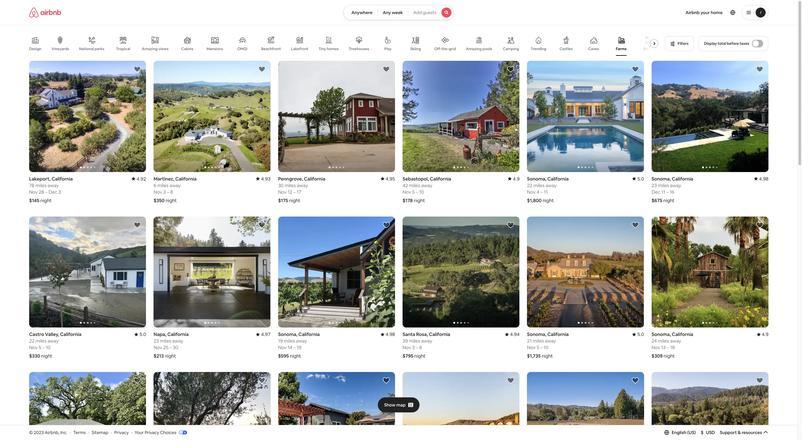 Task type: describe. For each thing, give the bounding box(es) containing it.
grid
[[449, 46, 456, 51]]

$213
[[154, 353, 164, 359]]

– inside santa rosa, california 39 miles away nov 3 – 8 $795 night
[[416, 345, 418, 351]]

2 · from the left
[[88, 430, 89, 436]]

choices
[[160, 430, 176, 436]]

add to wishlist: lakeport, california image
[[134, 66, 141, 73]]

california for sonoma, california 19 miles away nov 14 – 19 $595 night
[[299, 332, 320, 338]]

add to wishlist: sebastopol, california image
[[507, 66, 515, 73]]

miles for martinez, california 6 miles away nov 3 – 8 $350 night
[[157, 182, 169, 188]]

– for sebastopol, california 42 miles away nov 5 – 10 $178 night
[[416, 189, 418, 195]]

sonoma, for 19
[[278, 332, 298, 338]]

$595
[[278, 353, 289, 359]]

5.0 out of 5 average rating image
[[633, 176, 645, 182]]

night for sonoma, california 19 miles away nov 14 – 19 $595 night
[[290, 353, 301, 359]]

5 inside the castro valley, california 22 miles away nov 5 – 10 $330 night
[[39, 345, 41, 351]]

10 inside the castro valley, california 22 miles away nov 5 – 10 $330 night
[[46, 345, 50, 351]]

english (us)
[[672, 430, 697, 436]]

add guests button
[[408, 5, 454, 20]]

support
[[721, 430, 738, 436]]

$1,800
[[527, 197, 542, 203]]

airbnb your home link
[[683, 6, 727, 19]]

tropical
[[116, 46, 130, 51]]

miles for sonoma, california 21 miles away nov 5 – 10 $1,735 night
[[533, 338, 544, 344]]

add to wishlist: sonoma, california image
[[632, 66, 640, 73]]

design
[[29, 46, 41, 51]]

away for sonoma, california 24 miles away nov 13 – 18 $309 night
[[671, 338, 682, 344]]

taxes
[[740, 41, 750, 46]]

sebastopol,
[[403, 176, 429, 182]]

away inside the castro valley, california 22 miles away nov 5 – 10 $330 night
[[48, 338, 59, 344]]

any week
[[383, 10, 403, 15]]

any week button
[[378, 5, 409, 20]]

show map
[[385, 402, 406, 408]]

25
[[163, 345, 168, 351]]

your
[[701, 10, 711, 15]]

0 horizontal spatial 19
[[278, 338, 283, 344]]

week
[[392, 10, 403, 15]]

miles for sonoma, california 19 miles away nov 14 – 19 $595 night
[[284, 338, 295, 344]]

night for sonoma, california 21 miles away nov 5 – 10 $1,735 night
[[542, 353, 553, 359]]

4.97 out of 5 average rating image
[[256, 332, 271, 338]]

dec inside lakeport, california 78 miles away nov 28 – dec 3 $145 night
[[48, 189, 57, 195]]

english (us) button
[[665, 430, 697, 436]]

3 inside santa rosa, california 39 miles away nov 3 – 8 $795 night
[[412, 345, 415, 351]]

guests
[[423, 10, 437, 15]]

none search field containing anywhere
[[344, 5, 454, 20]]

sonoma, for 23
[[652, 176, 671, 182]]

nov for sebastopol, california 42 miles away nov 5 – 10 $178 night
[[403, 189, 411, 195]]

night for penngrove, california 30 miles away nov 12 – 17 $175 night
[[289, 197, 300, 203]]

sonoma, for 22
[[527, 176, 547, 182]]

4.9 for sebastopol, california 42 miles away nov 5 – 10 $178 night
[[513, 176, 520, 182]]

21
[[527, 338, 532, 344]]

$175
[[278, 197, 288, 203]]

show
[[385, 402, 396, 408]]

5.0 out of 5 average rating image for sonoma, california 21 miles away nov 5 – 10 $1,735 night
[[633, 332, 645, 338]]

4.95
[[386, 176, 395, 182]]

california inside santa rosa, california 39 miles away nov 3 – 8 $795 night
[[429, 332, 451, 338]]

add to wishlist: sonoma, california image for sonoma, california 23 miles away dec 11 – 16 $675 night
[[757, 66, 764, 73]]

away for sonoma, california 23 miles away dec 11 – 16 $675 night
[[671, 182, 682, 188]]

views
[[158, 46, 168, 51]]

1 horizontal spatial add to wishlist: santa rosa, california image
[[383, 377, 390, 385]]

add to wishlist: martinez, california image
[[258, 66, 266, 73]]

display total before taxes
[[705, 41, 750, 46]]

$350
[[154, 197, 165, 203]]

inc.
[[60, 430, 67, 436]]

homes
[[327, 46, 339, 51]]

sonoma, california 23 miles away dec 11 – 16 $675 night
[[652, 176, 694, 203]]

add to wishlist: sonoma, california image for sonoma, california 21 miles away nov 5 – 10 $1,735 night
[[632, 221, 640, 229]]

add to wishlist: castro valley, california image
[[134, 221, 141, 229]]

©
[[29, 430, 33, 436]]

4.98 for sonoma, california 19 miles away nov 14 – 19 $595 night
[[386, 332, 395, 338]]

cabins
[[181, 46, 193, 51]]

23 for nov
[[154, 338, 159, 344]]

sonoma, california 19 miles away nov 14 – 19 $595 night
[[278, 332, 320, 359]]

show map button
[[378, 398, 420, 413]]

4.92
[[137, 176, 146, 182]]

amazing for amazing pools
[[466, 46, 482, 51]]

anywhere
[[352, 10, 373, 15]]

california for sonoma, california 24 miles away nov 13 – 18 $309 night
[[672, 332, 694, 338]]

california for penngrove, california 30 miles away nov 12 – 17 $175 night
[[304, 176, 325, 182]]

home
[[712, 10, 723, 15]]

3 · from the left
[[111, 430, 112, 436]]

6
[[154, 182, 156, 188]]

– for sonoma, california 23 miles away dec 11 – 16 $675 night
[[667, 189, 669, 195]]

$675
[[652, 197, 663, 203]]

4.94
[[510, 332, 520, 338]]

28
[[39, 189, 44, 195]]

miles for sonoma, california 22 miles away nov 4 – 11 $1,800 night
[[534, 182, 545, 188]]

airbnb
[[686, 10, 700, 15]]

22 inside the castro valley, california 22 miles away nov 5 – 10 $330 night
[[29, 338, 34, 344]]

– for sonoma, california 24 miles away nov 13 – 18 $309 night
[[667, 345, 670, 351]]

display
[[705, 41, 718, 46]]

nov for sonoma, california 24 miles away nov 13 – 18 $309 night
[[652, 345, 661, 351]]

night for sonoma, california 24 miles away nov 13 – 18 $309 night
[[664, 353, 675, 359]]

california for lakeport, california 78 miles away nov 28 – dec 3 $145 night
[[51, 176, 73, 182]]

8 inside martinez, california 6 miles away nov 3 – 8 $350 night
[[170, 189, 173, 195]]

filters
[[678, 41, 689, 46]]

away inside santa rosa, california 39 miles away nov 3 – 8 $795 night
[[421, 338, 433, 344]]

– for penngrove, california 30 miles away nov 12 – 17 $175 night
[[293, 189, 296, 195]]

away for martinez, california 6 miles away nov 3 – 8 $350 night
[[170, 182, 181, 188]]

4.9 out of 5 average rating image for sebastopol, california 42 miles away nov 5 – 10 $178 night
[[508, 176, 520, 182]]

11 inside sonoma, california 22 miles away nov 4 – 11 $1,800 night
[[544, 189, 548, 195]]

add to wishlist: sonoma, california image for sonoma, california 19 miles away nov 14 – 19 $595 night
[[383, 221, 390, 229]]

castro
[[29, 332, 44, 338]]

santa rosa, california 39 miles away nov 3 – 8 $795 night
[[403, 332, 451, 359]]

miles for lakeport, california 78 miles away nov 28 – dec 3 $145 night
[[35, 182, 47, 188]]

30 inside penngrove, california 30 miles away nov 12 – 17 $175 night
[[278, 182, 284, 188]]

display total before taxes button
[[699, 36, 769, 51]]

– for sonoma, california 19 miles away nov 14 – 19 $595 night
[[294, 345, 296, 351]]

usd
[[707, 430, 716, 436]]

4.95 out of 5 average rating image
[[381, 176, 395, 182]]

support & resources
[[721, 430, 763, 436]]

$309
[[652, 353, 663, 359]]

pools
[[483, 46, 493, 51]]

11 inside sonoma, california 23 miles away dec 11 – 16 $675 night
[[662, 189, 666, 195]]

add
[[414, 10, 422, 15]]

vineyards
[[51, 46, 69, 51]]

sonoma, california 24 miles away nov 13 – 18 $309 night
[[652, 332, 694, 359]]

$178
[[403, 197, 413, 203]]

– inside the castro valley, california 22 miles away nov 5 – 10 $330 night
[[42, 345, 45, 351]]

national
[[79, 46, 94, 51]]

5.0 out of 5 average rating image for castro valley, california 22 miles away nov 5 – 10 $330 night
[[134, 332, 146, 338]]

5.0 for castro valley, california 22 miles away nov 5 – 10 $330 night
[[139, 332, 146, 338]]

add to wishlist: penngrove, california image
[[383, 66, 390, 73]]

18
[[671, 345, 675, 351]]

0 horizontal spatial add to wishlist: santa rosa, california image
[[258, 377, 266, 385]]

camping
[[503, 46, 519, 51]]

add to wishlist: sonoma, california image for sonoma, california 24 miles away nov 13 – 18 $309 night
[[757, 221, 764, 229]]

– for sonoma, california 22 miles away nov 4 – 11 $1,800 night
[[541, 189, 543, 195]]

10 for $178
[[419, 189, 424, 195]]

off-
[[435, 46, 442, 51]]

24
[[652, 338, 657, 344]]

lakefront
[[291, 46, 309, 51]]

martinez, california 6 miles away nov 3 – 8 $350 night
[[154, 176, 197, 203]]

lakeport,
[[29, 176, 50, 182]]

california for napa, california 23 miles away nov 25 – 30 $213 night
[[167, 332, 189, 338]]

8 inside santa rosa, california 39 miles away nov 3 – 8 $795 night
[[420, 345, 422, 351]]

nov for napa, california 23 miles away nov 25 – 30 $213 night
[[154, 345, 162, 351]]

away for napa, california 23 miles away nov 25 – 30 $213 night
[[172, 338, 183, 344]]

castles
[[560, 46, 573, 51]]

4.93
[[261, 176, 271, 182]]

add to wishlist: kenwood, california image
[[134, 377, 141, 385]]

miles inside santa rosa, california 39 miles away nov 3 – 8 $795 night
[[409, 338, 420, 344]]

your
[[135, 430, 144, 436]]

sonoma, for 21
[[527, 332, 547, 338]]

support & resources button
[[721, 430, 769, 436]]

english
[[672, 430, 687, 436]]

nov for sonoma, california 19 miles away nov 14 – 19 $595 night
[[278, 345, 287, 351]]

4.98 for sonoma, california 23 miles away dec 11 – 16 $675 night
[[760, 176, 769, 182]]

amazing for amazing views
[[142, 46, 158, 51]]

national parks
[[79, 46, 104, 51]]

3 inside martinez, california 6 miles away nov 3 – 8 $350 night
[[163, 189, 166, 195]]

nov for martinez, california 6 miles away nov 3 – 8 $350 night
[[154, 189, 162, 195]]

5 for 42
[[412, 189, 415, 195]]

4
[[537, 189, 540, 195]]



Task type: vqa. For each thing, say whether or not it's contained in the screenshot.
"IN"
no



Task type: locate. For each thing, give the bounding box(es) containing it.
2 horizontal spatial 5
[[537, 345, 540, 351]]

4.98 out of 5 average rating image
[[755, 176, 769, 182], [381, 332, 395, 338]]

nov up $330
[[29, 345, 38, 351]]

– for martinez, california 6 miles away nov 3 – 8 $350 night
[[167, 189, 169, 195]]

away for sebastopol, california 42 miles away nov 5 – 10 $178 night
[[421, 182, 433, 188]]

5 inside "sebastopol, california 42 miles away nov 5 – 10 $178 night"
[[412, 189, 415, 195]]

amazing left views
[[142, 46, 158, 51]]

miles up 13
[[658, 338, 670, 344]]

california inside sonoma, california 22 miles away nov 4 – 11 $1,800 night
[[548, 176, 569, 182]]

night for sebastopol, california 42 miles away nov 5 – 10 $178 night
[[414, 197, 425, 203]]

4.98
[[760, 176, 769, 182], [386, 332, 395, 338]]

1 horizontal spatial 4.98
[[760, 176, 769, 182]]

nov left 25
[[154, 345, 162, 351]]

1 dec from the left
[[48, 189, 57, 195]]

1 vertical spatial 19
[[297, 345, 302, 351]]

14
[[288, 345, 293, 351]]

sonoma, up 16
[[652, 176, 671, 182]]

away inside sonoma, california 22 miles away nov 4 – 11 $1,800 night
[[546, 182, 557, 188]]

23 down the napa,
[[154, 338, 159, 344]]

santa
[[403, 332, 415, 338]]

sonoma, inside sonoma, california 22 miles away nov 4 – 11 $1,800 night
[[527, 176, 547, 182]]

miles for sonoma, california 23 miles away dec 11 – 16 $675 night
[[658, 182, 670, 188]]

1 horizontal spatial 11
[[662, 189, 666, 195]]

add guests
[[414, 10, 437, 15]]

2 horizontal spatial add to wishlist: santa rosa, california image
[[507, 221, 515, 229]]

away inside sonoma, california 24 miles away nov 13 – 18 $309 night
[[671, 338, 682, 344]]

0 horizontal spatial 4.98 out of 5 average rating image
[[381, 332, 395, 338]]

1 horizontal spatial 19
[[297, 345, 302, 351]]

nov down 78
[[29, 189, 38, 195]]

away inside penngrove, california 30 miles away nov 12 – 17 $175 night
[[297, 182, 308, 188]]

– for sonoma, california 21 miles away nov 5 – 10 $1,735 night
[[541, 345, 543, 351]]

nov inside "sebastopol, california 42 miles away nov 5 – 10 $178 night"
[[403, 189, 411, 195]]

miles inside lakeport, california 78 miles away nov 28 – dec 3 $145 night
[[35, 182, 47, 188]]

miles up 4
[[534, 182, 545, 188]]

0 horizontal spatial 23
[[154, 338, 159, 344]]

treehouses
[[349, 46, 369, 51]]

19
[[278, 338, 283, 344], [297, 345, 302, 351]]

martinez,
[[154, 176, 174, 182]]

3 right '28'
[[58, 189, 61, 195]]

nov inside santa rosa, california 39 miles away nov 3 – 8 $795 night
[[403, 345, 411, 351]]

sonoma, up 24
[[652, 332, 671, 338]]

– inside "sebastopol, california 42 miles away nov 5 – 10 $178 night"
[[416, 189, 418, 195]]

away for sonoma, california 22 miles away nov 4 – 11 $1,800 night
[[546, 182, 557, 188]]

sonoma, inside sonoma, california 21 miles away nov 5 – 10 $1,735 night
[[527, 332, 547, 338]]

1 vertical spatial 23
[[154, 338, 159, 344]]

nov down 42
[[403, 189, 411, 195]]

your privacy choices link
[[135, 430, 187, 436]]

night right $795
[[415, 353, 426, 359]]

78
[[29, 182, 34, 188]]

nov left 4
[[527, 189, 536, 195]]

away inside the napa, california 23 miles away nov 25 – 30 $213 night
[[172, 338, 183, 344]]

sonoma, california 21 miles away nov 5 – 10 $1,735 night
[[527, 332, 569, 359]]

– inside sonoma, california 19 miles away nov 14 – 19 $595 night
[[294, 345, 296, 351]]

nov for lakeport, california 78 miles away nov 28 – dec 3 $145 night
[[29, 189, 38, 195]]

0 vertical spatial 23
[[652, 182, 657, 188]]

13
[[662, 345, 666, 351]]

1 horizontal spatial 8
[[420, 345, 422, 351]]

30 down penngrove, in the left of the page
[[278, 182, 284, 188]]

miles up 25
[[160, 338, 171, 344]]

– inside lakeport, california 78 miles away nov 28 – dec 3 $145 night
[[45, 189, 47, 195]]

dec up $675
[[652, 189, 661, 195]]

sebastopol, california 42 miles away nov 5 – 10 $178 night
[[403, 176, 451, 203]]

– right 25
[[169, 345, 172, 351]]

0 horizontal spatial 3
[[58, 189, 61, 195]]

$1,735
[[527, 353, 541, 359]]

0 horizontal spatial privacy
[[114, 430, 129, 436]]

– inside the napa, california 23 miles away nov 25 – 30 $213 night
[[169, 345, 172, 351]]

30 right 25
[[173, 345, 178, 351]]

sonoma, up 14
[[278, 332, 298, 338]]

22
[[527, 182, 533, 188], [29, 338, 34, 344]]

0 vertical spatial 4.98 out of 5 average rating image
[[755, 176, 769, 182]]

night right $350
[[166, 197, 177, 203]]

lakeport, california 78 miles away nov 28 – dec 3 $145 night
[[29, 176, 73, 203]]

0 horizontal spatial dec
[[48, 189, 57, 195]]

39
[[403, 338, 408, 344]]

add to wishlist: santa rosa, california image
[[507, 221, 515, 229], [258, 377, 266, 385], [383, 377, 390, 385]]

– down castro
[[42, 345, 45, 351]]

4.9 for sonoma, california 24 miles away nov 13 – 18 $309 night
[[762, 332, 769, 338]]

1 11 from the left
[[544, 189, 548, 195]]

– inside martinez, california 6 miles away nov 3 – 8 $350 night
[[167, 189, 169, 195]]

miles down santa
[[409, 338, 420, 344]]

1 horizontal spatial amazing
[[466, 46, 482, 51]]

terms link
[[73, 430, 86, 436]]

profile element
[[462, 0, 769, 25]]

away inside martinez, california 6 miles away nov 3 – 8 $350 night
[[170, 182, 181, 188]]

miles down sebastopol,
[[409, 182, 420, 188]]

1 vertical spatial 4.9
[[762, 332, 769, 338]]

night for sonoma, california 23 miles away dec 11 – 16 $675 night
[[664, 197, 675, 203]]

– inside sonoma, california 23 miles away dec 11 – 16 $675 night
[[667, 189, 669, 195]]

– left 17
[[293, 189, 296, 195]]

5 inside sonoma, california 21 miles away nov 5 – 10 $1,735 night
[[537, 345, 540, 351]]

1 vertical spatial 8
[[420, 345, 422, 351]]

night inside the castro valley, california 22 miles away nov 5 – 10 $330 night
[[41, 353, 52, 359]]

nov inside sonoma, california 19 miles away nov 14 – 19 $595 night
[[278, 345, 287, 351]]

4.9 out of 5 average rating image
[[508, 176, 520, 182], [757, 332, 769, 338]]

nov down 39
[[403, 345, 411, 351]]

11
[[544, 189, 548, 195], [662, 189, 666, 195]]

night inside lakeport, california 78 miles away nov 28 – dec 3 $145 night
[[40, 197, 51, 203]]

1 · from the left
[[70, 430, 71, 436]]

night down 18
[[664, 353, 675, 359]]

– inside sonoma, california 21 miles away nov 5 – 10 $1,735 night
[[541, 345, 543, 351]]

miles inside sonoma, california 19 miles away nov 14 – 19 $595 night
[[284, 338, 295, 344]]

0 vertical spatial 19
[[278, 338, 283, 344]]

0 horizontal spatial 30
[[173, 345, 178, 351]]

add to wishlist: nicasio, california image
[[507, 377, 515, 385]]

night inside "sebastopol, california 42 miles away nov 5 – 10 $178 night"
[[414, 197, 425, 203]]

sonoma, up 4
[[527, 176, 547, 182]]

miles up 12
[[285, 182, 296, 188]]

privacy link
[[114, 430, 129, 436]]

away
[[48, 182, 59, 188], [170, 182, 181, 188], [421, 182, 433, 188], [546, 182, 557, 188], [297, 182, 308, 188], [671, 182, 682, 188], [48, 338, 59, 344], [172, 338, 183, 344], [421, 338, 433, 344], [545, 338, 556, 344], [296, 338, 307, 344], [671, 338, 682, 344]]

miles inside sonoma, california 22 miles away nov 4 – 11 $1,800 night
[[534, 182, 545, 188]]

1 horizontal spatial 5
[[412, 189, 415, 195]]

sonoma, inside sonoma, california 24 miles away nov 13 – 18 $309 night
[[652, 332, 671, 338]]

miles inside martinez, california 6 miles away nov 3 – 8 $350 night
[[157, 182, 169, 188]]

california for sebastopol, california 42 miles away nov 5 – 10 $178 night
[[430, 176, 451, 182]]

nov inside martinez, california 6 miles away nov 3 – 8 $350 night
[[154, 189, 162, 195]]

off-the-grid
[[435, 46, 456, 51]]

night inside sonoma, california 24 miles away nov 13 – 18 $309 night
[[664, 353, 675, 359]]

1 horizontal spatial 30
[[278, 182, 284, 188]]

22 inside sonoma, california 22 miles away nov 4 – 11 $1,800 night
[[527, 182, 533, 188]]

california inside lakeport, california 78 miles away nov 28 – dec 3 $145 night
[[51, 176, 73, 182]]

group containing national parks
[[29, 31, 662, 56]]

away for penngrove, california 30 miles away nov 12 – 17 $175 night
[[297, 182, 308, 188]]

– inside sonoma, california 24 miles away nov 13 – 18 $309 night
[[667, 345, 670, 351]]

night down '28'
[[40, 197, 51, 203]]

10 inside "sebastopol, california 42 miles away nov 5 – 10 $178 night"
[[419, 189, 424, 195]]

1 5.0 out of 5 average rating image from the left
[[134, 332, 146, 338]]

napa,
[[154, 332, 166, 338]]

· right terms link
[[88, 430, 89, 436]]

miles down castro
[[35, 338, 47, 344]]

0 vertical spatial 4.98
[[760, 176, 769, 182]]

california for sonoma, california 22 miles away nov 4 – 11 $1,800 night
[[548, 176, 569, 182]]

add to wishlist: st. helena, california image
[[757, 377, 764, 385]]

tiny homes
[[319, 46, 339, 51]]

23 up $675
[[652, 182, 657, 188]]

4.93 out of 5 average rating image
[[256, 176, 271, 182]]

miles up '28'
[[35, 182, 47, 188]]

0 horizontal spatial 4.9
[[513, 176, 520, 182]]

10 inside sonoma, california 21 miles away nov 5 – 10 $1,735 night
[[544, 345, 549, 351]]

$330
[[29, 353, 40, 359]]

add to wishlist: sonoma, california image
[[757, 66, 764, 73], [383, 221, 390, 229], [632, 221, 640, 229], [757, 221, 764, 229]]

– for napa, california 23 miles away nov 25 – 30 $213 night
[[169, 345, 172, 351]]

filters button
[[665, 36, 694, 51]]

nov down "21"
[[527, 345, 536, 351]]

0 vertical spatial 8
[[170, 189, 173, 195]]

5.0 for sonoma, california 22 miles away nov 4 – 11 $1,800 night
[[638, 176, 645, 182]]

8 down martinez,
[[170, 189, 173, 195]]

17
[[297, 189, 301, 195]]

before
[[728, 41, 740, 46]]

nov for penngrove, california 30 miles away nov 12 – 17 $175 night
[[278, 189, 287, 195]]

miles for penngrove, california 30 miles away nov 12 – 17 $175 night
[[285, 182, 296, 188]]

19 right 14
[[297, 345, 302, 351]]

0 horizontal spatial 4.98
[[386, 332, 395, 338]]

nov for sonoma, california 21 miles away nov 5 – 10 $1,735 night
[[527, 345, 536, 351]]

– down sebastopol,
[[416, 189, 418, 195]]

10
[[419, 189, 424, 195], [46, 345, 50, 351], [544, 345, 549, 351]]

nov inside sonoma, california 21 miles away nov 5 – 10 $1,735 night
[[527, 345, 536, 351]]

12
[[288, 189, 292, 195]]

night for sonoma, california 22 miles away nov 4 – 11 $1,800 night
[[543, 197, 554, 203]]

total
[[718, 41, 727, 46]]

$795
[[403, 353, 414, 359]]

0 horizontal spatial 8
[[170, 189, 173, 195]]

night inside santa rosa, california 39 miles away nov 3 – 8 $795 night
[[415, 353, 426, 359]]

nov left 14
[[278, 345, 287, 351]]

miles up $675
[[658, 182, 670, 188]]

away for sonoma, california 19 miles away nov 14 – 19 $595 night
[[296, 338, 307, 344]]

– right 4
[[541, 189, 543, 195]]

3
[[58, 189, 61, 195], [163, 189, 166, 195], [412, 345, 415, 351]]

away inside sonoma, california 23 miles away dec 11 – 16 $675 night
[[671, 182, 682, 188]]

play
[[385, 46, 392, 51]]

1 horizontal spatial 10
[[419, 189, 424, 195]]

5.0 out of 5 average rating image
[[134, 332, 146, 338], [633, 332, 645, 338]]

22 up $1,800 at top right
[[527, 182, 533, 188]]

1 vertical spatial 30
[[173, 345, 178, 351]]

sonoma, inside sonoma, california 23 miles away dec 11 – 16 $675 night
[[652, 176, 671, 182]]

0 horizontal spatial 22
[[29, 338, 34, 344]]

1 vertical spatial 22
[[29, 338, 34, 344]]

sonoma, inside sonoma, california 19 miles away nov 14 – 19 $595 night
[[278, 332, 298, 338]]

skiing
[[411, 46, 421, 51]]

california inside sonoma, california 24 miles away nov 13 – 18 $309 night
[[672, 332, 694, 338]]

night down 17
[[289, 197, 300, 203]]

1 horizontal spatial privacy
[[145, 430, 159, 436]]

away inside sonoma, california 19 miles away nov 14 – 19 $595 night
[[296, 338, 307, 344]]

– right 13
[[667, 345, 670, 351]]

23 for dec
[[652, 182, 657, 188]]

dec inside sonoma, california 23 miles away dec 11 – 16 $675 night
[[652, 189, 661, 195]]

1 horizontal spatial 4.9
[[762, 332, 769, 338]]

– inside penngrove, california 30 miles away nov 12 – 17 $175 night
[[293, 189, 296, 195]]

airbnb your home
[[686, 10, 723, 15]]

night right $178
[[414, 197, 425, 203]]

miles inside the castro valley, california 22 miles away nov 5 – 10 $330 night
[[35, 338, 47, 344]]

miles inside sonoma, california 23 miles away dec 11 – 16 $675 night
[[658, 182, 670, 188]]

– up $1,735
[[541, 345, 543, 351]]

map
[[397, 402, 406, 408]]

10 for $1,735
[[544, 345, 549, 351]]

23 inside the napa, california 23 miles away nov 25 – 30 $213 night
[[154, 338, 159, 344]]

miles for sonoma, california 24 miles away nov 13 – 18 $309 night
[[658, 338, 670, 344]]

parks
[[94, 46, 104, 51]]

– down martinez,
[[167, 189, 169, 195]]

0 vertical spatial 4.9 out of 5 average rating image
[[508, 176, 520, 182]]

miles for napa, california 23 miles away nov 25 – 30 $213 night
[[160, 338, 171, 344]]

away for lakeport, california 78 miles away nov 28 – dec 3 $145 night
[[48, 182, 59, 188]]

4.94 out of 5 average rating image
[[505, 332, 520, 338]]

california inside penngrove, california 30 miles away nov 12 – 17 $175 night
[[304, 176, 325, 182]]

add to wishlist: napa, california image
[[258, 221, 266, 229]]

nov for sonoma, california 22 miles away nov 4 – 11 $1,800 night
[[527, 189, 536, 195]]

sonoma, up "21"
[[527, 332, 547, 338]]

None search field
[[344, 5, 454, 20]]

nov inside penngrove, california 30 miles away nov 12 – 17 $175 night
[[278, 189, 287, 195]]

tiny
[[319, 46, 326, 51]]

miles for sebastopol, california 42 miles away nov 5 – 10 $178 night
[[409, 182, 420, 188]]

4.98 out of 5 average rating image for sonoma, california 19 miles away nov 14 – 19 $595 night
[[381, 332, 395, 338]]

(us)
[[688, 430, 697, 436]]

penngrove,
[[278, 176, 303, 182]]

1 horizontal spatial 22
[[527, 182, 533, 188]]

nov down 6
[[154, 189, 162, 195]]

beachfront
[[261, 46, 281, 51]]

30 inside the napa, california 23 miles away nov 25 – 30 $213 night
[[173, 345, 178, 351]]

1 horizontal spatial 5.0 out of 5 average rating image
[[633, 332, 645, 338]]

castro valley, california 22 miles away nov 5 – 10 $330 night
[[29, 332, 81, 359]]

miles inside sonoma, california 21 miles away nov 5 – 10 $1,735 night
[[533, 338, 544, 344]]

5 up $330
[[39, 345, 41, 351]]

22 down castro
[[29, 338, 34, 344]]

night right $1,735
[[542, 353, 553, 359]]

1 horizontal spatial 23
[[652, 182, 657, 188]]

napa, california 23 miles away nov 25 – 30 $213 night
[[154, 332, 189, 359]]

0 vertical spatial 4.9
[[513, 176, 520, 182]]

nov left 12
[[278, 189, 287, 195]]

night down 14
[[290, 353, 301, 359]]

amazing left pools
[[466, 46, 482, 51]]

miles inside penngrove, california 30 miles away nov 12 – 17 $175 night
[[285, 182, 296, 188]]

night inside martinez, california 6 miles away nov 3 – 8 $350 night
[[166, 197, 177, 203]]

miles down martinez,
[[157, 182, 169, 188]]

0 horizontal spatial 10
[[46, 345, 50, 351]]

away inside "sebastopol, california 42 miles away nov 5 – 10 $178 night"
[[421, 182, 433, 188]]

miles inside the napa, california 23 miles away nov 25 – 30 $213 night
[[160, 338, 171, 344]]

california inside sonoma, california 19 miles away nov 14 – 19 $595 night
[[299, 332, 320, 338]]

nov inside sonoma, california 22 miles away nov 4 – 11 $1,800 night
[[527, 189, 536, 195]]

5.0
[[638, 176, 645, 182], [139, 332, 146, 338], [638, 332, 645, 338]]

night down 16
[[664, 197, 675, 203]]

– left 16
[[667, 189, 669, 195]]

1 vertical spatial 4.98
[[386, 332, 395, 338]]

away inside sonoma, california 21 miles away nov 5 – 10 $1,735 night
[[545, 338, 556, 344]]

0 horizontal spatial 11
[[544, 189, 548, 195]]

away inside lakeport, california 78 miles away nov 28 – dec 3 $145 night
[[48, 182, 59, 188]]

– down rosa,
[[416, 345, 418, 351]]

11 right 4
[[544, 189, 548, 195]]

california inside martinez, california 6 miles away nov 3 – 8 $350 night
[[175, 176, 197, 182]]

the-
[[442, 46, 449, 51]]

4 · from the left
[[131, 430, 132, 436]]

23
[[652, 182, 657, 188], [154, 338, 159, 344]]

sonoma, for 24
[[652, 332, 671, 338]]

night inside sonoma, california 19 miles away nov 14 – 19 $595 night
[[290, 353, 301, 359]]

valley,
[[45, 332, 59, 338]]

night inside penngrove, california 30 miles away nov 12 – 17 $175 night
[[289, 197, 300, 203]]

nov inside the napa, california 23 miles away nov 25 – 30 $213 night
[[154, 345, 162, 351]]

sitemap
[[92, 430, 108, 436]]

2 dec from the left
[[652, 189, 661, 195]]

23 inside sonoma, california 23 miles away dec 11 – 16 $675 night
[[652, 182, 657, 188]]

california inside the castro valley, california 22 miles away nov 5 – 10 $330 night
[[60, 332, 81, 338]]

miles inside "sebastopol, california 42 miles away nov 5 – 10 $178 night"
[[409, 182, 420, 188]]

3 up $795
[[412, 345, 415, 351]]

california for martinez, california 6 miles away nov 3 – 8 $350 night
[[175, 176, 197, 182]]

4.9 out of 5 average rating image for sonoma, california 24 miles away nov 13 – 18 $309 night
[[757, 332, 769, 338]]

11 left 16
[[662, 189, 666, 195]]

3 up $350
[[163, 189, 166, 195]]

1 vertical spatial 4.9 out of 5 average rating image
[[757, 332, 769, 338]]

0 horizontal spatial 4.9 out of 5 average rating image
[[508, 176, 520, 182]]

1 horizontal spatial 3
[[163, 189, 166, 195]]

california for sonoma, california 21 miles away nov 5 – 10 $1,735 night
[[548, 332, 569, 338]]

away for sonoma, california 21 miles away nov 5 – 10 $1,735 night
[[545, 338, 556, 344]]

sitemap link
[[92, 430, 108, 436]]

© 2023 airbnb, inc. ·
[[29, 430, 71, 436]]

california for sonoma, california 23 miles away dec 11 – 16 $675 night
[[672, 176, 694, 182]]

nov inside sonoma, california 24 miles away nov 13 – 18 $309 night
[[652, 345, 661, 351]]

1 privacy from the left
[[114, 430, 129, 436]]

amazing pools
[[466, 46, 493, 51]]

5.0 for sonoma, california 21 miles away nov 5 – 10 $1,735 night
[[638, 332, 645, 338]]

nov inside the castro valley, california 22 miles away nov 5 – 10 $330 night
[[29, 345, 38, 351]]

2 5.0 out of 5 average rating image from the left
[[633, 332, 645, 338]]

5 for 21
[[537, 345, 540, 351]]

$ usd
[[702, 430, 716, 436]]

miles right "21"
[[533, 338, 544, 344]]

· left privacy link on the left
[[111, 430, 112, 436]]

trending
[[531, 46, 547, 51]]

2023
[[34, 430, 44, 436]]

1 horizontal spatial 4.9 out of 5 average rating image
[[757, 332, 769, 338]]

dec right '28'
[[48, 189, 57, 195]]

&
[[739, 430, 742, 436]]

night inside sonoma, california 23 miles away dec 11 – 16 $675 night
[[664, 197, 675, 203]]

california inside sonoma, california 23 miles away dec 11 – 16 $675 night
[[672, 176, 694, 182]]

4.92 out of 5 average rating image
[[132, 176, 146, 182]]

16
[[670, 189, 675, 195]]

caves
[[589, 46, 600, 51]]

night for napa, california 23 miles away nov 25 – 30 $213 night
[[165, 353, 176, 359]]

– right '28'
[[45, 189, 47, 195]]

5
[[412, 189, 415, 195], [39, 345, 41, 351], [537, 345, 540, 351]]

2 privacy from the left
[[145, 430, 159, 436]]

night down 25
[[165, 353, 176, 359]]

1 horizontal spatial dec
[[652, 189, 661, 195]]

5 up $178
[[412, 189, 415, 195]]

miles up 14
[[284, 338, 295, 344]]

add to wishlist: sebastopol, california image
[[632, 377, 640, 385]]

3 inside lakeport, california 78 miles away nov 28 – dec 3 $145 night
[[58, 189, 61, 195]]

airbnb,
[[45, 430, 59, 436]]

night inside sonoma, california 21 miles away nov 5 – 10 $1,735 night
[[542, 353, 553, 359]]

night right $1,800 at top right
[[543, 197, 554, 203]]

nov down 24
[[652, 345, 661, 351]]

night inside sonoma, california 22 miles away nov 4 – 11 $1,800 night
[[543, 197, 554, 203]]

$
[[702, 430, 704, 436]]

california inside "sebastopol, california 42 miles away nov 5 – 10 $178 night"
[[430, 176, 451, 182]]

1 vertical spatial 4.98 out of 5 average rating image
[[381, 332, 395, 338]]

2 horizontal spatial 10
[[544, 345, 549, 351]]

4.98 out of 5 average rating image for sonoma, california 23 miles away dec 11 – 16 $675 night
[[755, 176, 769, 182]]

group
[[29, 31, 662, 56], [29, 61, 146, 172], [154, 61, 271, 172], [278, 61, 395, 172], [403, 61, 520, 172], [527, 61, 645, 172], [652, 61, 769, 172], [29, 217, 146, 328], [154, 217, 271, 328], [278, 217, 395, 328], [403, 217, 520, 328], [527, 217, 645, 328], [652, 217, 769, 328], [29, 372, 146, 440], [154, 372, 271, 440], [278, 372, 395, 440], [403, 372, 520, 440], [527, 372, 645, 440], [652, 372, 769, 440]]

2 horizontal spatial 3
[[412, 345, 415, 351]]

sonoma,
[[527, 176, 547, 182], [652, 176, 671, 182], [527, 332, 547, 338], [278, 332, 298, 338], [652, 332, 671, 338]]

night inside the napa, california 23 miles away nov 25 – 30 $213 night
[[165, 353, 176, 359]]

5 up $1,735
[[537, 345, 540, 351]]

30
[[278, 182, 284, 188], [173, 345, 178, 351]]

– inside sonoma, california 22 miles away nov 4 – 11 $1,800 night
[[541, 189, 543, 195]]

– right 14
[[294, 345, 296, 351]]

1 horizontal spatial 4.98 out of 5 average rating image
[[755, 176, 769, 182]]

0 vertical spatial 30
[[278, 182, 284, 188]]

· right inc.
[[70, 430, 71, 436]]

nov inside lakeport, california 78 miles away nov 28 – dec 3 $145 night
[[29, 189, 38, 195]]

19 up $595
[[278, 338, 283, 344]]

0 vertical spatial 22
[[527, 182, 533, 188]]

miles inside sonoma, california 24 miles away nov 13 – 18 $309 night
[[658, 338, 670, 344]]

0 horizontal spatial amazing
[[142, 46, 158, 51]]

resources
[[743, 430, 763, 436]]

night for martinez, california 6 miles away nov 3 – 8 $350 night
[[166, 197, 177, 203]]

0 horizontal spatial 5.0 out of 5 average rating image
[[134, 332, 146, 338]]

· left "your"
[[131, 430, 132, 436]]

4.97
[[261, 332, 271, 338]]

0 horizontal spatial 5
[[39, 345, 41, 351]]

privacy left "your"
[[114, 430, 129, 436]]

– for lakeport, california 78 miles away nov 28 – dec 3 $145 night
[[45, 189, 47, 195]]

8 down rosa,
[[420, 345, 422, 351]]

2 11 from the left
[[662, 189, 666, 195]]

california inside sonoma, california 21 miles away nov 5 – 10 $1,735 night
[[548, 332, 569, 338]]

night right $330
[[41, 353, 52, 359]]

privacy right "your"
[[145, 430, 159, 436]]

mansions
[[207, 46, 223, 51]]

california inside the napa, california 23 miles away nov 25 – 30 $213 night
[[167, 332, 189, 338]]



